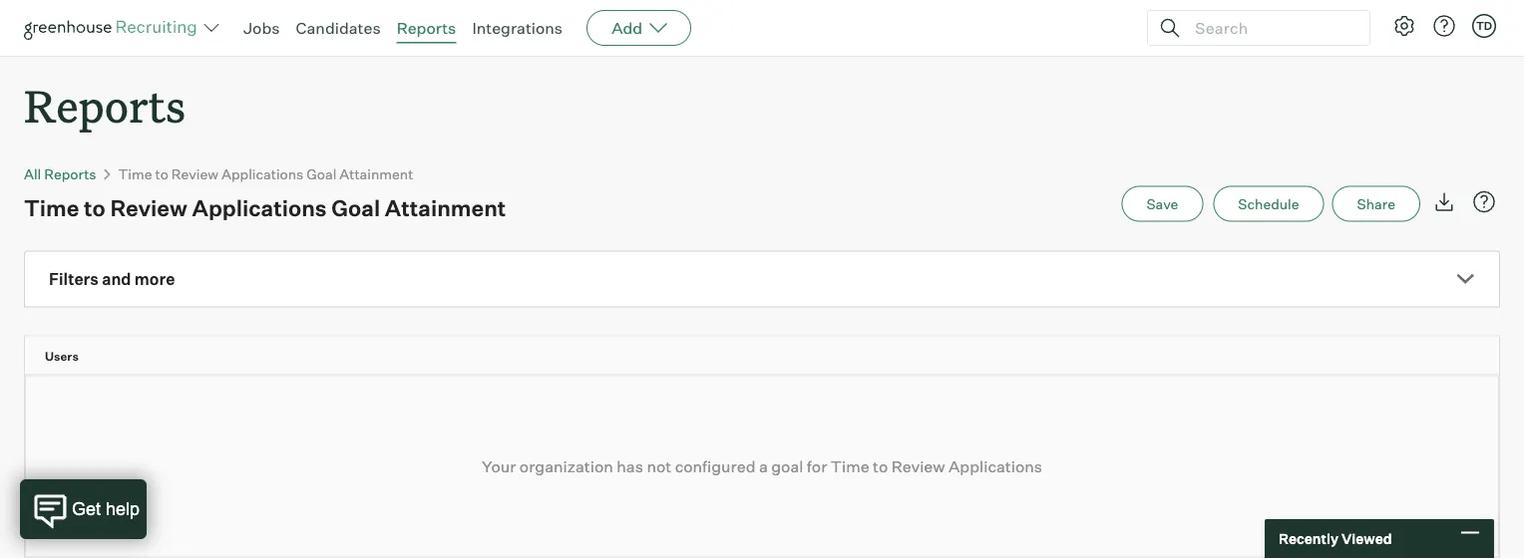 Task type: describe. For each thing, give the bounding box(es) containing it.
all
[[24, 165, 41, 183]]

td button
[[1469, 10, 1501, 42]]

faq image
[[1473, 190, 1497, 214]]

a
[[759, 457, 768, 477]]

1 vertical spatial time
[[24, 194, 79, 222]]

0 vertical spatial time to review applications goal attainment
[[118, 165, 413, 183]]

time to review applications goal attainment link
[[118, 165, 413, 183]]

0 vertical spatial applications
[[222, 165, 304, 183]]

0 vertical spatial review
[[171, 165, 218, 183]]

add button
[[587, 10, 692, 46]]

all reports link
[[24, 165, 96, 183]]

candidates
[[296, 18, 381, 38]]

integrations link
[[472, 18, 563, 38]]

organization
[[520, 457, 614, 477]]

integrations
[[472, 18, 563, 38]]

configure image
[[1393, 14, 1417, 38]]

2 vertical spatial applications
[[949, 457, 1043, 477]]

users column header
[[25, 337, 1518, 375]]

1 vertical spatial review
[[110, 194, 187, 222]]

schedule button
[[1214, 186, 1325, 222]]

1 vertical spatial attainment
[[385, 194, 506, 222]]

your organization has not configured a goal for time to review applications
[[482, 457, 1043, 477]]

download image
[[1433, 190, 1457, 214]]

and
[[102, 270, 131, 290]]

users grid
[[25, 337, 1518, 376]]

reports link
[[397, 18, 456, 38]]

candidates link
[[296, 18, 381, 38]]

share button
[[1333, 186, 1421, 222]]

users
[[45, 349, 79, 364]]

2 vertical spatial review
[[892, 457, 946, 477]]

save and schedule this report to revisit it! element
[[1122, 186, 1214, 222]]

0 vertical spatial attainment
[[340, 165, 413, 183]]

save button
[[1122, 186, 1204, 222]]

1 vertical spatial applications
[[192, 194, 327, 222]]



Task type: locate. For each thing, give the bounding box(es) containing it.
1 vertical spatial goal
[[332, 194, 380, 222]]

Search text field
[[1190, 13, 1352, 42]]

0 horizontal spatial time
[[24, 194, 79, 222]]

filters and more
[[49, 270, 175, 290]]

share
[[1358, 195, 1396, 213]]

1 vertical spatial reports
[[24, 76, 186, 135]]

reports right all
[[44, 165, 96, 183]]

td button
[[1473, 14, 1497, 38]]

2 vertical spatial time
[[831, 457, 870, 477]]

schedule
[[1239, 195, 1300, 213]]

1 horizontal spatial to
[[155, 165, 168, 183]]

viewed
[[1342, 531, 1393, 548]]

more
[[135, 270, 175, 290]]

time to review applications goal attainment
[[118, 165, 413, 183], [24, 194, 506, 222]]

0 vertical spatial to
[[155, 165, 168, 183]]

has
[[617, 457, 644, 477]]

for
[[807, 457, 828, 477]]

reports down the greenhouse recruiting image
[[24, 76, 186, 135]]

reports
[[397, 18, 456, 38], [24, 76, 186, 135], [44, 165, 96, 183]]

not
[[647, 457, 672, 477]]

2 horizontal spatial to
[[873, 457, 888, 477]]

recently viewed
[[1279, 531, 1393, 548]]

0 vertical spatial reports
[[397, 18, 456, 38]]

0 vertical spatial time
[[118, 165, 152, 183]]

1 vertical spatial to
[[84, 194, 106, 222]]

time right all reports 'link'
[[118, 165, 152, 183]]

review
[[171, 165, 218, 183], [110, 194, 187, 222], [892, 457, 946, 477]]

0 vertical spatial goal
[[307, 165, 337, 183]]

all reports
[[24, 165, 96, 183]]

attainment
[[340, 165, 413, 183], [385, 194, 506, 222]]

reports right candidates link
[[397, 18, 456, 38]]

td
[[1477, 19, 1493, 32]]

add
[[612, 18, 643, 38]]

2 vertical spatial reports
[[44, 165, 96, 183]]

greenhouse recruiting image
[[24, 16, 204, 40]]

2 vertical spatial to
[[873, 457, 888, 477]]

0 horizontal spatial to
[[84, 194, 106, 222]]

jobs
[[243, 18, 280, 38]]

time down all reports 'link'
[[24, 194, 79, 222]]

goal
[[307, 165, 337, 183], [332, 194, 380, 222]]

1 horizontal spatial time
[[118, 165, 152, 183]]

jobs link
[[243, 18, 280, 38]]

save
[[1147, 195, 1179, 213]]

configured
[[675, 457, 756, 477]]

applications
[[222, 165, 304, 183], [192, 194, 327, 222], [949, 457, 1043, 477]]

2 horizontal spatial time
[[831, 457, 870, 477]]

to
[[155, 165, 168, 183], [84, 194, 106, 222], [873, 457, 888, 477]]

time
[[118, 165, 152, 183], [24, 194, 79, 222], [831, 457, 870, 477]]

goal
[[772, 457, 804, 477]]

your
[[482, 457, 516, 477]]

filters
[[49, 270, 99, 290]]

recently
[[1279, 531, 1339, 548]]

time right for
[[831, 457, 870, 477]]

1 vertical spatial time to review applications goal attainment
[[24, 194, 506, 222]]



Task type: vqa. For each thing, say whether or not it's contained in the screenshot.
Reports link
yes



